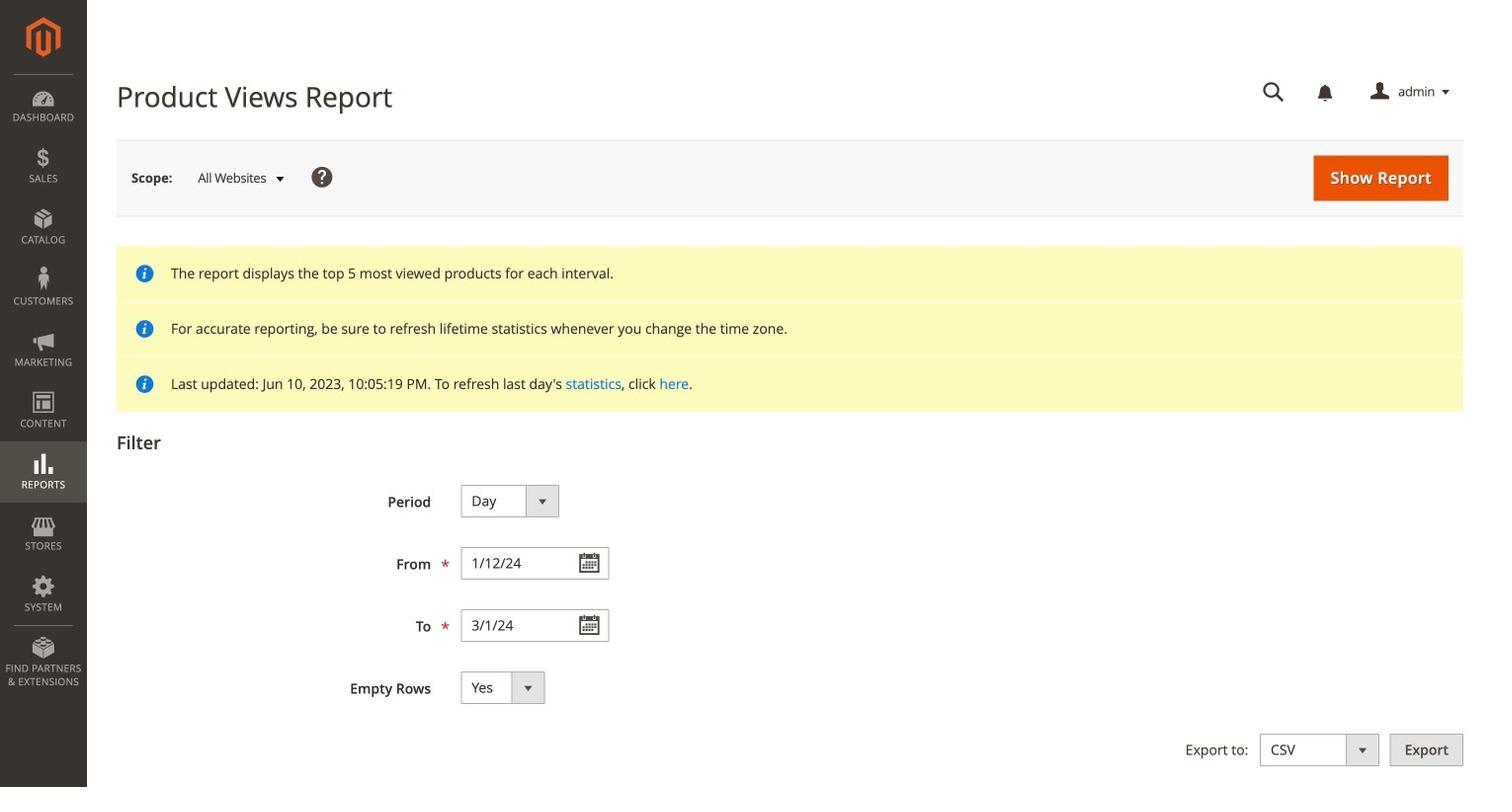 Task type: describe. For each thing, give the bounding box(es) containing it.
magento admin panel image
[[26, 17, 61, 57]]



Task type: locate. For each thing, give the bounding box(es) containing it.
menu bar
[[0, 74, 87, 699]]

None text field
[[461, 548, 609, 580]]

None text field
[[1249, 75, 1299, 110], [461, 610, 609, 643], [1249, 75, 1299, 110], [461, 610, 609, 643]]



